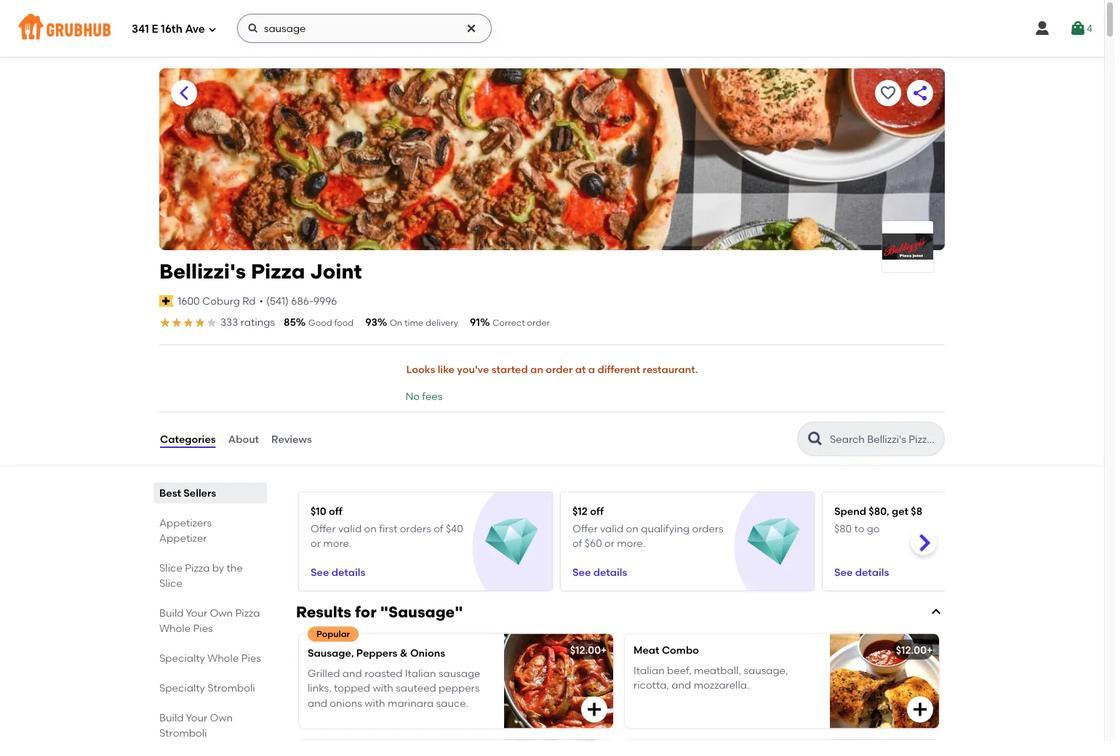 Task type: vqa. For each thing, say whether or not it's contained in the screenshot.
1600 Coburg Rd button
yes



Task type: locate. For each thing, give the bounding box(es) containing it.
off right $10
[[329, 505, 343, 517]]

with down roasted at left
[[373, 682, 394, 695]]

or right $60 in the bottom right of the page
[[605, 537, 615, 549]]

1 vertical spatial slice
[[159, 577, 183, 590]]

&
[[400, 647, 408, 659]]

offer inside $10 off offer valid on first orders of $40 or more.
[[311, 522, 336, 535]]

0 horizontal spatial italian
[[405, 667, 436, 680]]

85
[[284, 316, 296, 329]]

you've
[[457, 364, 489, 376]]

more. inside $10 off offer valid on first orders of $40 or more.
[[323, 537, 352, 549]]

see down $60 in the bottom right of the page
[[573, 566, 591, 578]]

build down 'slice pizza by the slice' at the bottom left
[[159, 607, 184, 620]]

2 + from the left
[[927, 644, 933, 656]]

search icon image
[[807, 430, 824, 448]]

and down 'beef,'
[[672, 679, 691, 692]]

looks
[[406, 364, 435, 376]]

2 vertical spatial svg image
[[912, 701, 929, 719]]

orders
[[400, 522, 431, 535], [692, 522, 724, 535]]

3 see from the left
[[835, 566, 853, 578]]

0 horizontal spatial stromboli
[[159, 727, 207, 740]]

2 details from the left
[[593, 566, 627, 578]]

1 vertical spatial stromboli
[[159, 727, 207, 740]]

or down $10
[[311, 537, 321, 549]]

offer inside $12 off offer valid on qualifying orders of $60 or more.
[[573, 522, 598, 535]]

valid inside $10 off offer valid on first orders of $40 or more.
[[338, 522, 362, 535]]

and
[[343, 667, 362, 680], [672, 679, 691, 692], [308, 697, 327, 709]]

see details button up results
[[311, 559, 365, 585]]

stromboli
[[208, 682, 255, 695], [159, 727, 207, 740]]

1 vertical spatial with
[[365, 697, 385, 709]]

orders inside $10 off offer valid on first orders of $40 or more.
[[400, 522, 431, 535]]

1 off from the left
[[329, 505, 343, 517]]

stromboli down the specialty stromboli
[[159, 727, 207, 740]]

1 vertical spatial build
[[159, 712, 184, 724]]

on left qualifying
[[626, 522, 639, 535]]

results
[[296, 603, 351, 621]]

details up for
[[332, 566, 365, 578]]

2 horizontal spatial svg image
[[931, 607, 942, 618]]

1 horizontal spatial or
[[605, 537, 615, 549]]

pies
[[193, 623, 213, 635], [241, 652, 261, 665]]

off
[[329, 505, 343, 517], [590, 505, 604, 517]]

0 vertical spatial order
[[527, 318, 550, 328]]

see details down $60 in the bottom right of the page
[[573, 566, 627, 578]]

see details for offer valid on qualifying orders of $60 or more.
[[573, 566, 627, 578]]

0 vertical spatial slice
[[159, 562, 183, 575]]

1 horizontal spatial whole
[[208, 652, 239, 665]]

rd
[[242, 295, 256, 307]]

1 orders from the left
[[400, 522, 431, 535]]

1 $12.00 + from the left
[[570, 644, 607, 656]]

2 own from the top
[[210, 712, 233, 724]]

see for offer valid on first orders of $40 or more.
[[311, 566, 329, 578]]

1 see details from the left
[[311, 566, 365, 578]]

meat combo image
[[830, 634, 939, 729]]

0 horizontal spatial see details
[[311, 566, 365, 578]]

1 vertical spatial of
[[573, 537, 582, 549]]

0 vertical spatial stromboli
[[208, 682, 255, 695]]

whole up specialty stromboli "tab" on the left of page
[[208, 652, 239, 665]]

with down topped
[[365, 697, 385, 709]]

"sausage"
[[380, 603, 463, 621]]

on time delivery
[[390, 318, 458, 328]]

0 vertical spatial whole
[[159, 623, 191, 635]]

0 horizontal spatial or
[[311, 537, 321, 549]]

own for stromboli
[[210, 712, 233, 724]]

build inside build your own stromboli
[[159, 712, 184, 724]]

and up topped
[[343, 667, 362, 680]]

more. down $10
[[323, 537, 352, 549]]

own inside build your own stromboli
[[210, 712, 233, 724]]

specialty for specialty stromboli
[[159, 682, 205, 695]]

1 vertical spatial your
[[186, 712, 208, 724]]

looks like you've started an order at a different restaurant.
[[406, 364, 698, 376]]

2 horizontal spatial details
[[855, 566, 889, 578]]

sausage, peppers & onions image
[[504, 634, 613, 729]]

1 horizontal spatial see
[[573, 566, 591, 578]]

2 off from the left
[[590, 505, 604, 517]]

+
[[601, 644, 607, 656], [927, 644, 933, 656]]

topped
[[334, 682, 370, 695]]

see details button down $60 in the bottom right of the page
[[573, 559, 627, 585]]

2 horizontal spatial and
[[672, 679, 691, 692]]

1 horizontal spatial details
[[593, 566, 627, 578]]

more. down qualifying
[[617, 537, 646, 549]]

$12.00
[[570, 644, 601, 656], [896, 644, 927, 656]]

2 offer from the left
[[573, 522, 598, 535]]

of inside $12 off offer valid on qualifying orders of $60 or more.
[[573, 537, 582, 549]]

0 horizontal spatial on
[[364, 522, 377, 535]]

on left first
[[364, 522, 377, 535]]

more. for first
[[323, 537, 352, 549]]

sauce.
[[436, 697, 469, 709]]

or for $12 off
[[605, 537, 615, 549]]

0 vertical spatial your
[[186, 607, 208, 620]]

1 horizontal spatial offer
[[573, 522, 598, 535]]

see details up results
[[311, 566, 365, 578]]

2 see details button from the left
[[573, 559, 627, 585]]

promo image right $40
[[485, 516, 539, 569]]

your down the specialty stromboli
[[186, 712, 208, 724]]

slice
[[159, 562, 183, 575], [159, 577, 183, 590]]

of
[[434, 522, 444, 535], [573, 537, 582, 549]]

qualifying
[[641, 522, 690, 535]]

1 vertical spatial pies
[[241, 652, 261, 665]]

specialty up the specialty stromboli
[[159, 652, 205, 665]]

0 vertical spatial specialty
[[159, 652, 205, 665]]

pies up specialty whole pies
[[193, 623, 213, 635]]

off inside $12 off offer valid on qualifying orders of $60 or more.
[[590, 505, 604, 517]]

off inside $10 off offer valid on first orders of $40 or more.
[[329, 505, 343, 517]]

pizza inside 'slice pizza by the slice'
[[185, 562, 210, 575]]

specialty inside tab
[[159, 652, 205, 665]]

grilled
[[308, 667, 340, 680]]

or
[[311, 537, 321, 549], [605, 537, 615, 549]]

see for offer valid on qualifying orders of $60 or more.
[[573, 566, 591, 578]]

svg image
[[247, 23, 259, 34], [931, 607, 942, 618], [912, 701, 929, 719]]

1 horizontal spatial +
[[927, 644, 933, 656]]

pizza left by
[[185, 562, 210, 575]]

on inside $10 off offer valid on first orders of $40 or more.
[[364, 522, 377, 535]]

first
[[379, 522, 397, 535]]

0 horizontal spatial orders
[[400, 522, 431, 535]]

$8
[[911, 505, 923, 517]]

see details button for offer valid on first orders of $40 or more.
[[311, 559, 365, 585]]

1 horizontal spatial see details
[[573, 566, 627, 578]]

order right correct
[[527, 318, 550, 328]]

see down $80
[[835, 566, 853, 578]]

best sellers
[[159, 487, 216, 500]]

valid for $10 off
[[338, 522, 362, 535]]

1 promo image from the left
[[485, 516, 539, 569]]

categories
[[160, 433, 216, 445]]

0 horizontal spatial see details button
[[311, 559, 365, 585]]

1 own from the top
[[210, 607, 233, 620]]

specialty
[[159, 652, 205, 665], [159, 682, 205, 695]]

orders inside $12 off offer valid on qualifying orders of $60 or more.
[[692, 522, 724, 535]]

0 horizontal spatial $12.00 +
[[570, 644, 607, 656]]

svg image
[[1034, 20, 1051, 37], [1070, 20, 1087, 37], [466, 23, 477, 34], [208, 25, 217, 34], [586, 701, 603, 719]]

1 see from the left
[[311, 566, 329, 578]]

2 $12.00 from the left
[[896, 644, 927, 656]]

see up results
[[311, 566, 329, 578]]

build for build your own stromboli
[[159, 712, 184, 724]]

2 more. from the left
[[617, 537, 646, 549]]

build your own pizza whole pies tab
[[159, 606, 261, 636]]

on for qualifying
[[626, 522, 639, 535]]

peppers
[[439, 682, 480, 695]]

onions
[[410, 647, 445, 659]]

whole inside the build your own pizza whole pies
[[159, 623, 191, 635]]

1 horizontal spatial more.
[[617, 537, 646, 549]]

2 build from the top
[[159, 712, 184, 724]]

0 horizontal spatial +
[[601, 644, 607, 656]]

1 vertical spatial order
[[546, 364, 573, 376]]

1 vertical spatial pizza
[[185, 562, 210, 575]]

2 on from the left
[[626, 522, 639, 535]]

3 details from the left
[[855, 566, 889, 578]]

1 vertical spatial whole
[[208, 652, 239, 665]]

valid up $60 in the bottom right of the page
[[600, 522, 624, 535]]

see details down to on the bottom right of page
[[835, 566, 889, 578]]

pizza up '(541)'
[[251, 259, 305, 284]]

2 see from the left
[[573, 566, 591, 578]]

1 slice from the top
[[159, 562, 183, 575]]

italian up ricotta,
[[634, 665, 665, 677]]

off for $10 off
[[329, 505, 343, 517]]

1 on from the left
[[364, 522, 377, 535]]

own down "slice pizza by the slice" tab
[[210, 607, 233, 620]]

whole up specialty whole pies
[[159, 623, 191, 635]]

1 horizontal spatial $12.00 +
[[896, 644, 933, 656]]

stromboli down "specialty whole pies" tab
[[208, 682, 255, 695]]

promo image left $80
[[747, 516, 801, 569]]

build inside the build your own pizza whole pies
[[159, 607, 184, 620]]

svg image inside 4 button
[[1070, 20, 1087, 37]]

0 horizontal spatial valid
[[338, 522, 362, 535]]

orders for first
[[400, 522, 431, 535]]

on for first
[[364, 522, 377, 535]]

0 vertical spatial build
[[159, 607, 184, 620]]

build for build your own pizza whole pies
[[159, 607, 184, 620]]

whole
[[159, 623, 191, 635], [208, 652, 239, 665]]

your inside the build your own pizza whole pies
[[186, 607, 208, 620]]

0 horizontal spatial details
[[332, 566, 365, 578]]

details for offer valid on first orders of $40 or more.
[[332, 566, 365, 578]]

1 horizontal spatial valid
[[600, 522, 624, 535]]

categories button
[[159, 413, 217, 465]]

Search for food, convenience, alcohol... search field
[[237, 14, 492, 43]]

1 horizontal spatial off
[[590, 505, 604, 517]]

2 specialty from the top
[[159, 682, 205, 695]]

$12.00 +
[[570, 644, 607, 656], [896, 644, 933, 656]]

combo
[[662, 644, 699, 656]]

1 horizontal spatial $12.00
[[896, 644, 927, 656]]

promo image for offer valid on qualifying orders of $60 or more.
[[747, 516, 801, 569]]

1 more. from the left
[[323, 537, 352, 549]]

specialty up build your own stromboli
[[159, 682, 205, 695]]

offer down $10
[[311, 522, 336, 535]]

2 horizontal spatial see details button
[[835, 559, 889, 585]]

(541) 686-9996 button
[[266, 294, 337, 309]]

like
[[438, 364, 455, 376]]

1 valid from the left
[[338, 522, 362, 535]]

3 see details from the left
[[835, 566, 889, 578]]

2 your from the top
[[186, 712, 208, 724]]

2 valid from the left
[[600, 522, 624, 535]]

valid inside $12 off offer valid on qualifying orders of $60 or more.
[[600, 522, 624, 535]]

specialty stromboli
[[159, 682, 255, 695]]

italian up sauteed
[[405, 667, 436, 680]]

meat combo
[[634, 644, 699, 656]]

own inside the build your own pizza whole pies
[[210, 607, 233, 620]]

valid left first
[[338, 522, 362, 535]]

see details button down to on the bottom right of page
[[835, 559, 889, 585]]

2 horizontal spatial see details
[[835, 566, 889, 578]]

your down 'slice pizza by the slice' at the bottom left
[[186, 607, 208, 620]]

1 see details button from the left
[[311, 559, 365, 585]]

1600 coburg rd button
[[177, 293, 256, 309]]

see details button for $80 to go
[[835, 559, 889, 585]]

coburg
[[202, 295, 240, 307]]

0 vertical spatial svg image
[[247, 23, 259, 34]]

orders right first
[[400, 522, 431, 535]]

1 vertical spatial own
[[210, 712, 233, 724]]

pizza inside the build your own pizza whole pies
[[235, 607, 260, 620]]

1 specialty from the top
[[159, 652, 205, 665]]

$60
[[585, 537, 602, 549]]

or inside $12 off offer valid on qualifying orders of $60 or more.
[[605, 537, 615, 549]]

1 horizontal spatial stromboli
[[208, 682, 255, 695]]

sausage,
[[308, 647, 354, 659]]

pizza down the
[[235, 607, 260, 620]]

your inside build your own stromboli
[[186, 712, 208, 724]]

order left at
[[546, 364, 573, 376]]

or inside $10 off offer valid on first orders of $40 or more.
[[311, 537, 321, 549]]

1 or from the left
[[311, 537, 321, 549]]

offer
[[311, 522, 336, 535], [573, 522, 598, 535]]

meatball,
[[694, 665, 741, 677]]

1 details from the left
[[332, 566, 365, 578]]

details down $60 in the bottom right of the page
[[593, 566, 627, 578]]

2 horizontal spatial see
[[835, 566, 853, 578]]

specialty whole pies tab
[[159, 651, 261, 666]]

1 horizontal spatial see details button
[[573, 559, 627, 585]]

pies up specialty stromboli "tab" on the left of page
[[241, 652, 261, 665]]

0 horizontal spatial svg image
[[247, 23, 259, 34]]

pies inside the build your own pizza whole pies
[[193, 623, 213, 635]]

1 your from the top
[[186, 607, 208, 620]]

offer for $10
[[311, 522, 336, 535]]

e
[[152, 23, 158, 36]]

see details
[[311, 566, 365, 578], [573, 566, 627, 578], [835, 566, 889, 578]]

0 horizontal spatial off
[[329, 505, 343, 517]]

0 horizontal spatial promo image
[[485, 516, 539, 569]]

own
[[210, 607, 233, 620], [210, 712, 233, 724]]

1 horizontal spatial of
[[573, 537, 582, 549]]

2 orders from the left
[[692, 522, 724, 535]]

stromboli inside build your own stromboli
[[159, 727, 207, 740]]

different
[[598, 364, 641, 376]]

see details button
[[311, 559, 365, 585], [573, 559, 627, 585], [835, 559, 889, 585]]

own down specialty stromboli "tab" on the left of page
[[210, 712, 233, 724]]

to
[[855, 522, 865, 535]]

build down the specialty stromboli
[[159, 712, 184, 724]]

1 vertical spatial specialty
[[159, 682, 205, 695]]

0 horizontal spatial pies
[[193, 623, 213, 635]]

italian
[[634, 665, 665, 677], [405, 667, 436, 680]]

more. inside $12 off offer valid on qualifying orders of $60 or more.
[[617, 537, 646, 549]]

0 vertical spatial of
[[434, 522, 444, 535]]

a
[[588, 364, 595, 376]]

ratings
[[241, 316, 275, 329]]

good food
[[308, 318, 354, 328]]

details down "go"
[[855, 566, 889, 578]]

1 horizontal spatial promo image
[[747, 516, 801, 569]]

0 horizontal spatial see
[[311, 566, 329, 578]]

2 or from the left
[[605, 537, 615, 549]]

of left $40
[[434, 522, 444, 535]]

pizza for slice
[[185, 562, 210, 575]]

slice pizza by the slice tab
[[159, 561, 261, 591]]

appetizer
[[159, 532, 207, 545]]

0 vertical spatial pies
[[193, 623, 213, 635]]

italian inside italian beef, meatball, sausage, ricotta, and mozzarella.
[[634, 665, 665, 677]]

•
[[259, 295, 263, 307]]

1 horizontal spatial orders
[[692, 522, 724, 535]]

16th
[[161, 23, 182, 36]]

orders right qualifying
[[692, 522, 724, 535]]

specialty inside "tab"
[[159, 682, 205, 695]]

and down 'links,'
[[308, 697, 327, 709]]

1 horizontal spatial on
[[626, 522, 639, 535]]

0 horizontal spatial offer
[[311, 522, 336, 535]]

off right $12
[[590, 505, 604, 517]]

on inside $12 off offer valid on qualifying orders of $60 or more.
[[626, 522, 639, 535]]

0 horizontal spatial whole
[[159, 623, 191, 635]]

2 vertical spatial pizza
[[235, 607, 260, 620]]

0 horizontal spatial $12.00
[[570, 644, 601, 656]]

2 see details from the left
[[573, 566, 627, 578]]

of inside $10 off offer valid on first orders of $40 or more.
[[434, 522, 444, 535]]

3 see details button from the left
[[835, 559, 889, 585]]

valid
[[338, 522, 362, 535], [600, 522, 624, 535]]

1 build from the top
[[159, 607, 184, 620]]

offer up $60 in the bottom right of the page
[[573, 522, 598, 535]]

0 horizontal spatial more.
[[323, 537, 352, 549]]

spend $80, get $8 $80 to go
[[835, 505, 923, 535]]

1 offer from the left
[[311, 522, 336, 535]]

promo image
[[485, 516, 539, 569], [747, 516, 801, 569]]

0 horizontal spatial of
[[434, 522, 444, 535]]

$12 off offer valid on qualifying orders of $60 or more.
[[573, 505, 724, 549]]

appetizers appetizer
[[159, 517, 212, 545]]

orders for qualifying
[[692, 522, 724, 535]]

0 vertical spatial pizza
[[251, 259, 305, 284]]

1 horizontal spatial italian
[[634, 665, 665, 677]]

with
[[373, 682, 394, 695], [365, 697, 385, 709]]

for
[[355, 603, 377, 621]]

0 vertical spatial own
[[210, 607, 233, 620]]

2 promo image from the left
[[747, 516, 801, 569]]

of left $60 in the bottom right of the page
[[573, 537, 582, 549]]



Task type: describe. For each thing, give the bounding box(es) containing it.
at
[[575, 364, 586, 376]]

grilled and roasted italian sausage links, topped with sauteed peppers and onions with marinara sauce.
[[308, 667, 481, 709]]

0 vertical spatial with
[[373, 682, 394, 695]]

of for $60
[[573, 537, 582, 549]]

sausage,
[[744, 665, 788, 677]]

$40
[[446, 522, 463, 535]]

$80
[[835, 522, 852, 535]]

details for offer valid on qualifying orders of $60 or more.
[[593, 566, 627, 578]]

restaurant.
[[643, 364, 698, 376]]

bellizzi's
[[159, 259, 246, 284]]

on
[[390, 318, 402, 328]]

1600 coburg rd
[[178, 295, 256, 307]]

off for $12 off
[[590, 505, 604, 517]]

$10 off offer valid on first orders of $40 or more.
[[311, 505, 463, 549]]

subscription pass image
[[159, 295, 174, 307]]

joint
[[310, 259, 362, 284]]

bellizzi's pizza joint logo image
[[883, 234, 934, 260]]

1 horizontal spatial pies
[[241, 652, 261, 665]]

1 $12.00 from the left
[[570, 644, 601, 656]]

sausage, peppers & onions
[[308, 647, 445, 659]]

1 horizontal spatial and
[[343, 667, 362, 680]]

and inside italian beef, meatball, sausage, ricotta, and mozzarella.
[[672, 679, 691, 692]]

91
[[470, 316, 480, 329]]

pizza for bellizzi's
[[251, 259, 305, 284]]

spend
[[835, 505, 867, 517]]

the
[[227, 562, 243, 575]]

share icon image
[[912, 84, 929, 102]]

delivery
[[426, 318, 458, 328]]

mozzarella.
[[694, 679, 750, 692]]

build your own pizza whole pies
[[159, 607, 260, 635]]

specialty for specialty whole pies
[[159, 652, 205, 665]]

$12
[[573, 505, 588, 517]]

food
[[334, 318, 354, 328]]

looks like you've started an order at a different restaurant. button
[[406, 354, 699, 386]]

slice pizza by the slice
[[159, 562, 243, 590]]

$80,
[[869, 505, 890, 517]]

333
[[220, 316, 238, 329]]

2 slice from the top
[[159, 577, 183, 590]]

correct
[[493, 318, 525, 328]]

333 ratings
[[220, 316, 275, 329]]

onions
[[330, 697, 362, 709]]

time
[[405, 318, 424, 328]]

offer for $12
[[573, 522, 598, 535]]

Search Bellizzi's Pizza Joint search field
[[829, 433, 940, 446]]

reviews button
[[271, 413, 313, 465]]

by
[[212, 562, 224, 575]]

meat
[[634, 644, 660, 656]]

686-
[[291, 295, 313, 307]]

svg image inside main navigation navigation
[[247, 23, 259, 34]]

$10
[[311, 505, 326, 517]]

stromboli inside "tab"
[[208, 682, 255, 695]]

valid for $12 off
[[600, 522, 624, 535]]

4
[[1087, 22, 1093, 34]]

your for stromboli
[[186, 712, 208, 724]]

roasted
[[365, 667, 403, 680]]

own for pizza
[[210, 607, 233, 620]]

• (541) 686-9996
[[259, 295, 337, 307]]

9996
[[313, 295, 337, 307]]

build your own stromboli
[[159, 712, 233, 740]]

build your own stromboli tab
[[159, 711, 261, 741]]

your for pizza
[[186, 607, 208, 620]]

caret left icon image
[[175, 84, 193, 102]]

1 horizontal spatial svg image
[[912, 701, 929, 719]]

about button
[[228, 413, 260, 465]]

best sellers tab
[[159, 486, 261, 501]]

sausage
[[439, 667, 481, 680]]

sellers
[[184, 487, 216, 500]]

about
[[228, 433, 259, 445]]

reviews
[[271, 433, 312, 445]]

see details for $80 to go
[[835, 566, 889, 578]]

italian inside grilled and roasted italian sausage links, topped with sauteed peppers and onions with marinara sauce.
[[405, 667, 436, 680]]

1600
[[178, 295, 200, 307]]

or for $10 off
[[311, 537, 321, 549]]

no fees
[[406, 390, 443, 402]]

appetizers
[[159, 517, 212, 529]]

sauteed
[[396, 682, 436, 695]]

started
[[492, 364, 528, 376]]

(541)
[[266, 295, 289, 307]]

of for $40
[[434, 522, 444, 535]]

popular
[[317, 629, 350, 640]]

good
[[308, 318, 332, 328]]

order inside button
[[546, 364, 573, 376]]

promo image for offer valid on first orders of $40 or more.
[[485, 516, 539, 569]]

italian beef, meatball, sausage, ricotta, and mozzarella.
[[634, 665, 788, 692]]

appetizers appetizer tab
[[159, 516, 261, 546]]

details for $80 to go
[[855, 566, 889, 578]]

links,
[[308, 682, 332, 695]]

no
[[406, 390, 420, 402]]

bellizzi's pizza joint
[[159, 259, 362, 284]]

ricotta,
[[634, 679, 669, 692]]

1 + from the left
[[601, 644, 607, 656]]

go
[[867, 522, 880, 535]]

see details for offer valid on first orders of $40 or more.
[[311, 566, 365, 578]]

93
[[365, 316, 377, 329]]

ave
[[185, 23, 205, 36]]

an
[[531, 364, 543, 376]]

1 vertical spatial svg image
[[931, 607, 942, 618]]

specialty stromboli tab
[[159, 681, 261, 696]]

save this restaurant image
[[880, 84, 897, 102]]

more. for qualifying
[[617, 537, 646, 549]]

marinara
[[388, 697, 434, 709]]

see details button for offer valid on qualifying orders of $60 or more.
[[573, 559, 627, 585]]

correct order
[[493, 318, 550, 328]]

2 $12.00 + from the left
[[896, 644, 933, 656]]

specialty whole pies
[[159, 652, 261, 665]]

peppers
[[356, 647, 398, 659]]

341
[[132, 23, 149, 36]]

main navigation navigation
[[0, 0, 1105, 57]]

fees
[[422, 390, 443, 402]]

see for $80 to go
[[835, 566, 853, 578]]

beef,
[[667, 665, 692, 677]]

341 e 16th ave
[[132, 23, 205, 36]]

results for "sausage"
[[296, 603, 463, 621]]

save this restaurant button
[[875, 80, 902, 106]]

0 horizontal spatial and
[[308, 697, 327, 709]]



